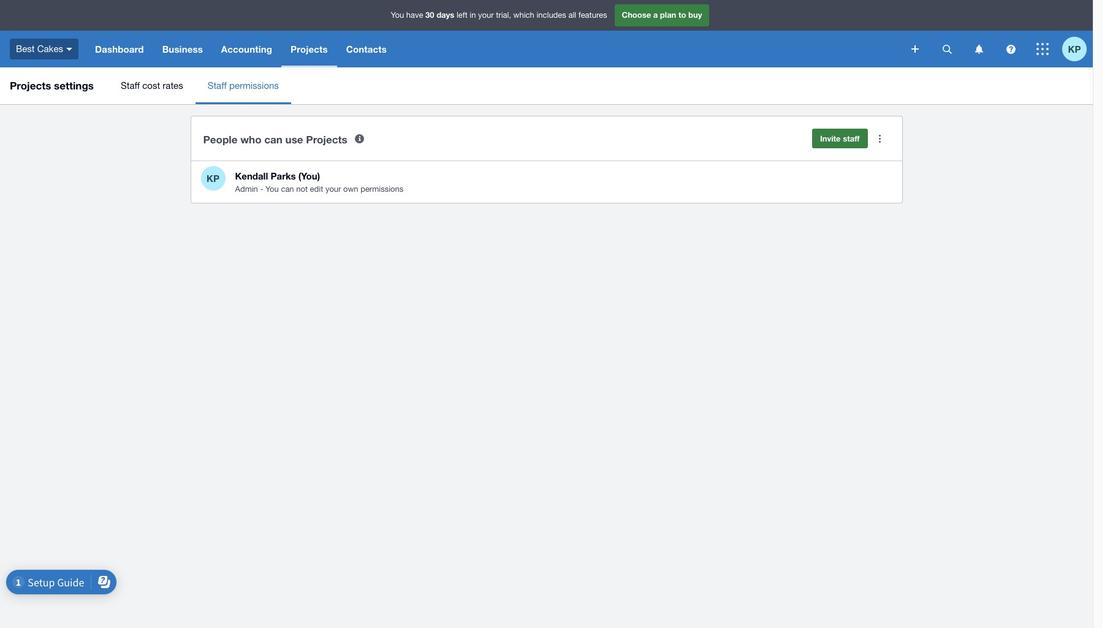 Task type: locate. For each thing, give the bounding box(es) containing it.
0 horizontal spatial staff
[[121, 80, 140, 91]]

30
[[426, 10, 435, 20]]

svg image left kp popup button
[[1037, 43, 1049, 55]]

1 vertical spatial you
[[266, 185, 279, 194]]

kp button
[[1063, 31, 1094, 67]]

contacts button
[[337, 31, 396, 67]]

a
[[654, 10, 658, 20]]

projects for projects settings
[[10, 79, 51, 92]]

kendall parks (you) admin - you can not edit your own permissions
[[235, 170, 404, 194]]

0 vertical spatial you
[[391, 11, 404, 20]]

1 horizontal spatial your
[[478, 11, 494, 20]]

staff
[[843, 134, 860, 144]]

can left use
[[264, 133, 283, 146]]

business button
[[153, 31, 212, 67]]

you
[[391, 11, 404, 20], [266, 185, 279, 194]]

svg image right cakes
[[66, 48, 72, 51]]

business
[[162, 44, 203, 55]]

you inside kendall parks (you) admin - you can not edit your own permissions
[[266, 185, 279, 194]]

invite staff
[[821, 134, 860, 144]]

you right -
[[266, 185, 279, 194]]

own
[[343, 185, 359, 194]]

projects inside dropdown button
[[291, 44, 328, 55]]

people
[[203, 133, 238, 146]]

can
[[264, 133, 283, 146], [281, 185, 294, 194]]

projects left contacts popup button
[[291, 44, 328, 55]]

settings
[[54, 79, 94, 92]]

0 vertical spatial permissions
[[229, 80, 279, 91]]

contacts
[[346, 44, 387, 55]]

edit
[[310, 185, 323, 194]]

1 horizontal spatial kp
[[1069, 43, 1081, 54]]

includes
[[537, 11, 567, 20]]

staff
[[121, 80, 140, 91], [208, 80, 227, 91]]

more info image
[[348, 126, 372, 151]]

(you)
[[299, 170, 320, 182]]

invite staff button
[[813, 129, 868, 148]]

projects down best
[[10, 79, 51, 92]]

1 horizontal spatial staff
[[208, 80, 227, 91]]

0 vertical spatial kp
[[1069, 43, 1081, 54]]

permissions down accounting
[[229, 80, 279, 91]]

1 vertical spatial can
[[281, 185, 294, 194]]

accounting
[[221, 44, 272, 55]]

0 horizontal spatial your
[[326, 185, 341, 194]]

staff left cost
[[121, 80, 140, 91]]

0 vertical spatial projects
[[291, 44, 328, 55]]

2 vertical spatial projects
[[306, 133, 348, 146]]

more options image
[[868, 126, 893, 151]]

accounting button
[[212, 31, 282, 67]]

your right in
[[478, 11, 494, 20]]

staff right rates on the left of page
[[208, 80, 227, 91]]

can down parks
[[281, 185, 294, 194]]

0 horizontal spatial you
[[266, 185, 279, 194]]

banner
[[0, 0, 1094, 67]]

you inside you have 30 days left in your trial, which includes all features
[[391, 11, 404, 20]]

in
[[470, 11, 476, 20]]

svg image
[[1037, 43, 1049, 55], [66, 48, 72, 51]]

best
[[16, 43, 35, 54]]

you left have
[[391, 11, 404, 20]]

people who can use projects
[[203, 133, 348, 146]]

-
[[260, 185, 263, 194]]

to
[[679, 10, 687, 20]]

admin
[[235, 185, 258, 194]]

dashboard link
[[86, 31, 153, 67]]

invite
[[821, 134, 841, 144]]

permissions right own
[[361, 185, 404, 194]]

svg image
[[943, 44, 952, 54], [975, 44, 983, 54], [1007, 44, 1016, 54], [912, 45, 919, 53]]

2 staff from the left
[[208, 80, 227, 91]]

0 horizontal spatial svg image
[[66, 48, 72, 51]]

1 staff from the left
[[121, 80, 140, 91]]

choose
[[622, 10, 651, 20]]

0 vertical spatial your
[[478, 11, 494, 20]]

1 horizontal spatial you
[[391, 11, 404, 20]]

0 vertical spatial can
[[264, 133, 283, 146]]

1 vertical spatial permissions
[[361, 185, 404, 194]]

best cakes
[[16, 43, 63, 54]]

projects right use
[[306, 133, 348, 146]]

0 horizontal spatial kp
[[207, 173, 220, 184]]

choose a plan to buy
[[622, 10, 703, 20]]

1 vertical spatial your
[[326, 185, 341, 194]]

kp
[[1069, 43, 1081, 54], [207, 173, 220, 184]]

1 horizontal spatial permissions
[[361, 185, 404, 194]]

rates
[[163, 80, 183, 91]]

trial,
[[496, 11, 511, 20]]

1 vertical spatial projects
[[10, 79, 51, 92]]

who
[[241, 133, 262, 146]]

your
[[478, 11, 494, 20], [326, 185, 341, 194]]

your right edit
[[326, 185, 341, 194]]

1 vertical spatial kp
[[207, 173, 220, 184]]

cost
[[142, 80, 160, 91]]

permissions
[[229, 80, 279, 91], [361, 185, 404, 194]]

projects
[[291, 44, 328, 55], [10, 79, 51, 92], [306, 133, 348, 146]]

projects settings
[[10, 79, 94, 92]]



Task type: vqa. For each thing, say whether or not it's contained in the screenshot.
the leftmost your
yes



Task type: describe. For each thing, give the bounding box(es) containing it.
svg image inside best cakes popup button
[[66, 48, 72, 51]]

kendall
[[235, 170, 268, 182]]

banner containing kp
[[0, 0, 1094, 67]]

cakes
[[37, 43, 63, 54]]

you have 30 days left in your trial, which includes all features
[[391, 10, 607, 20]]

use
[[286, 133, 303, 146]]

your inside you have 30 days left in your trial, which includes all features
[[478, 11, 494, 20]]

can inside kendall parks (you) admin - you can not edit your own permissions
[[281, 185, 294, 194]]

staff for staff permissions
[[208, 80, 227, 91]]

staff permissions link
[[195, 67, 291, 104]]

parks
[[271, 170, 296, 182]]

features
[[579, 11, 607, 20]]

staff cost rates link
[[109, 67, 195, 104]]

kp inside popup button
[[1069, 43, 1081, 54]]

which
[[514, 11, 535, 20]]

all
[[569, 11, 577, 20]]

projects button
[[282, 31, 337, 67]]

plan
[[660, 10, 677, 20]]

0 horizontal spatial permissions
[[229, 80, 279, 91]]

buy
[[689, 10, 703, 20]]

1 horizontal spatial svg image
[[1037, 43, 1049, 55]]

have
[[406, 11, 423, 20]]

days
[[437, 10, 455, 20]]

permissions inside kendall parks (you) admin - you can not edit your own permissions
[[361, 185, 404, 194]]

your inside kendall parks (you) admin - you can not edit your own permissions
[[326, 185, 341, 194]]

not
[[296, 185, 308, 194]]

staff cost rates
[[121, 80, 183, 91]]

best cakes button
[[0, 31, 86, 67]]

projects for projects
[[291, 44, 328, 55]]

dashboard
[[95, 44, 144, 55]]

staff permissions
[[208, 80, 279, 91]]

left
[[457, 11, 468, 20]]

staff for staff cost rates
[[121, 80, 140, 91]]



